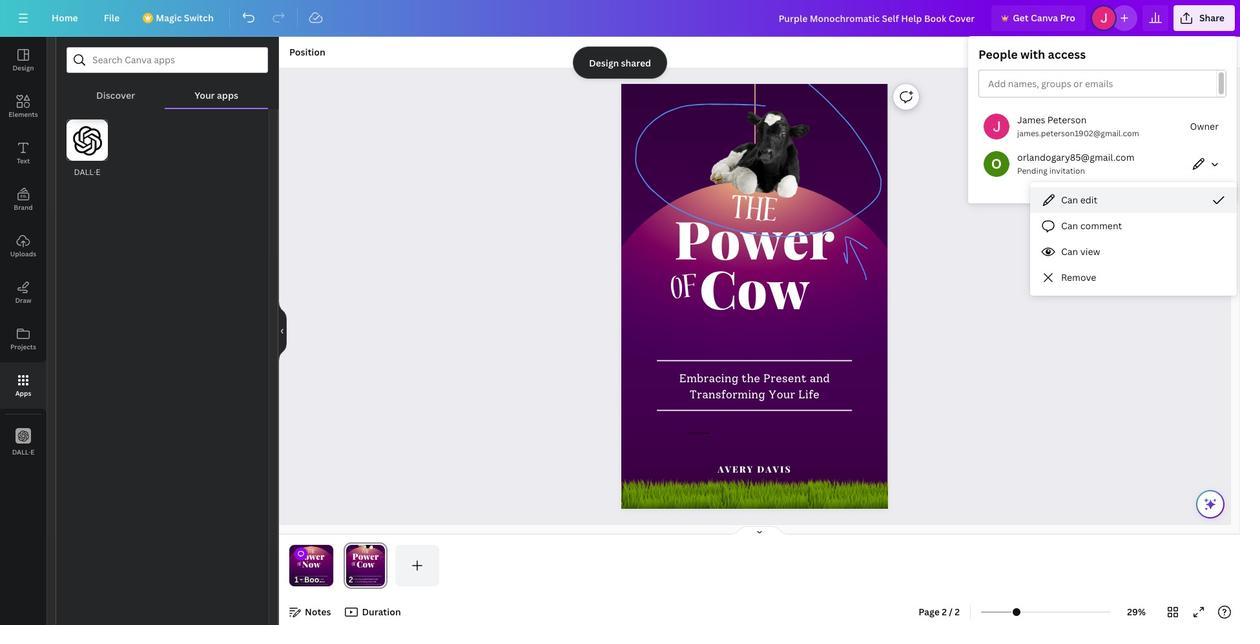 Task type: describe. For each thing, give the bounding box(es) containing it.
notes button
[[284, 602, 336, 623]]

home link
[[41, 5, 88, 31]]

avery
[[718, 464, 755, 475]]

position
[[290, 46, 326, 58]]

share button
[[1174, 5, 1236, 31]]

people with access
[[979, 47, 1087, 62]]

can edit
[[1062, 194, 1098, 206]]

people
[[979, 47, 1018, 62]]

your inside button
[[195, 89, 215, 101]]

brand
[[14, 203, 33, 212]]

magic switch
[[156, 12, 214, 24]]

1 vertical spatial embracing the present and transforming your life
[[299, 579, 324, 583]]

remove
[[1062, 271, 1097, 284]]

apps
[[217, 89, 238, 101]]

design for design shared
[[589, 57, 619, 69]]

can for can comment
[[1062, 220, 1079, 232]]

design for design
[[13, 63, 34, 72]]

switch
[[184, 12, 214, 24]]

duration button
[[342, 602, 406, 623]]

serif
[[694, 431, 700, 435]]

can edit button
[[1031, 187, 1238, 213]]

can comment option
[[1031, 213, 1238, 239]]

shared
[[621, 57, 652, 69]]

can view button
[[1031, 239, 1238, 265]]

Search Canva apps search field
[[92, 48, 242, 72]]

page 2 / 2 button
[[914, 602, 966, 623]]

the inside of the
[[307, 548, 316, 557]]

draw button
[[0, 270, 47, 316]]

page
[[919, 606, 940, 619]]

peterson
[[1048, 114, 1087, 126]]

discover button
[[67, 73, 165, 108]]

uploads button
[[0, 223, 47, 270]]

james peterson james.peterson1902@gmail.com
[[1018, 114, 1140, 139]]

power for cow
[[675, 203, 835, 273]]

1 horizontal spatial your
[[314, 581, 318, 583]]

with
[[1021, 47, 1046, 62]]

get canva pro button
[[992, 5, 1086, 31]]

1 horizontal spatial present
[[764, 372, 807, 386]]

can edit option
[[1031, 187, 1238, 213]]

1 vertical spatial transforming
[[301, 581, 313, 583]]

0 horizontal spatial life
[[319, 581, 322, 583]]

elements
[[9, 110, 38, 119]]

now
[[302, 559, 321, 570]]

/
[[950, 606, 953, 619]]

page 2 / 2
[[919, 606, 960, 619]]

notes
[[305, 606, 331, 619]]

orlandogary85@gmail.com
[[1018, 151, 1135, 164]]

29%
[[1128, 606, 1147, 619]]

can comment button
[[1031, 213, 1238, 239]]

file
[[104, 12, 120, 24]]

Design title text field
[[769, 5, 987, 31]]

owner
[[1191, 120, 1220, 132]]

0 vertical spatial embracing the present and transforming your life
[[680, 372, 831, 402]]

home
[[52, 12, 78, 24]]

apps
[[15, 389, 31, 398]]

file button
[[94, 5, 130, 31]]

2 2 from the left
[[955, 606, 960, 619]]

invitation
[[1050, 165, 1086, 176]]

draw
[[15, 296, 31, 305]]

0 horizontal spatial and
[[321, 579, 324, 581]]

get canva pro
[[1014, 12, 1076, 24]]

remove option
[[1031, 265, 1238, 291]]

power for now
[[298, 551, 325, 562]]

share
[[1200, 12, 1225, 24]]

your apps
[[195, 89, 238, 101]]

can view
[[1062, 246, 1101, 258]]

edit
[[1081, 194, 1098, 206]]

dm serif display
[[689, 431, 711, 435]]

canva assistant image
[[1203, 497, 1219, 513]]

your apps button
[[165, 73, 268, 108]]



Task type: locate. For each thing, give the bounding box(es) containing it.
can for can view
[[1062, 246, 1079, 258]]

can comment
[[1062, 220, 1123, 232]]

embracing the present and transforming your life
[[680, 372, 831, 402], [299, 579, 324, 583]]

present
[[764, 372, 807, 386], [313, 579, 320, 581]]

0 vertical spatial your
[[195, 89, 215, 101]]

text
[[17, 156, 30, 165]]

1 vertical spatial embracing
[[299, 579, 309, 581]]

apps button
[[0, 363, 47, 409]]

0 horizontal spatial your
[[195, 89, 215, 101]]

list box containing can edit
[[1031, 187, 1238, 291]]

text button
[[0, 130, 47, 176]]

pro
[[1061, 12, 1076, 24]]

magic switch button
[[135, 5, 224, 31]]

0 vertical spatial embracing
[[680, 372, 739, 386]]

1 vertical spatial and
[[321, 579, 324, 581]]

Add names, groups or emails text field
[[985, 76, 1118, 94]]

1 horizontal spatial and
[[810, 372, 831, 386]]

2 left /
[[942, 606, 947, 619]]

0 horizontal spatial embracing the present and transforming your life
[[299, 579, 324, 583]]

the
[[730, 184, 780, 241], [742, 372, 761, 386], [307, 548, 316, 557], [309, 579, 312, 581]]

people with access group
[[969, 36, 1238, 204]]

can left edit at the top
[[1062, 194, 1079, 206]]

1 horizontal spatial life
[[799, 388, 820, 402]]

of for of the
[[297, 561, 303, 570]]

display
[[701, 431, 711, 435]]

0 horizontal spatial 2
[[942, 606, 947, 619]]

1 can from the top
[[1062, 194, 1079, 206]]

0 horizontal spatial transforming
[[301, 581, 313, 583]]

power
[[675, 203, 835, 273], [298, 551, 325, 562]]

2 vertical spatial can
[[1062, 246, 1079, 258]]

design
[[589, 57, 619, 69], [13, 63, 34, 72]]

1 horizontal spatial embracing the present and transforming your life
[[680, 372, 831, 402]]

Can edit button
[[1186, 151, 1227, 177]]

orlandogary85@gmail.com image
[[984, 151, 1010, 177]]

1 vertical spatial life
[[319, 581, 322, 583]]

pending
[[1018, 165, 1048, 176]]

davis
[[758, 464, 792, 475]]

view
[[1081, 246, 1101, 258]]

0 horizontal spatial of
[[297, 561, 303, 570]]

discover
[[96, 89, 135, 101]]

0 vertical spatial of
[[669, 263, 701, 319]]

remove button
[[1031, 265, 1238, 291]]

design inside button
[[13, 63, 34, 72]]

magic
[[156, 12, 182, 24]]

projects button
[[0, 316, 47, 363]]

elements button
[[0, 83, 47, 130]]

side panel tab list
[[0, 37, 47, 466]]

dall·e inside dall·e button
[[12, 448, 34, 457]]

life
[[799, 388, 820, 402], [319, 581, 322, 583]]

can inside button
[[1062, 194, 1079, 206]]

0 vertical spatial dall·e
[[74, 167, 100, 178]]

of inside of the
[[297, 561, 303, 570]]

design up elements button
[[13, 63, 34, 72]]

brand button
[[0, 176, 47, 223]]

Page title text field
[[359, 574, 364, 587]]

0 horizontal spatial present
[[313, 579, 320, 581]]

duration
[[362, 606, 401, 619]]

1 vertical spatial your
[[769, 388, 796, 402]]

0 vertical spatial can
[[1062, 194, 1079, 206]]

of the
[[297, 548, 316, 570]]

1 vertical spatial of
[[297, 561, 303, 570]]

1 2 from the left
[[942, 606, 947, 619]]

1 horizontal spatial dall·e
[[74, 167, 100, 178]]

1 horizontal spatial design
[[589, 57, 619, 69]]

1 vertical spatial present
[[313, 579, 320, 581]]

0 vertical spatial life
[[799, 388, 820, 402]]

0 vertical spatial transforming
[[690, 388, 766, 402]]

hide pages image
[[729, 526, 791, 536]]

hide image
[[279, 300, 287, 362]]

design shared
[[589, 57, 652, 69]]

embracing up display
[[680, 372, 739, 386]]

embracing
[[680, 372, 739, 386], [299, 579, 309, 581]]

main menu bar
[[0, 0, 1241, 37]]

1 horizontal spatial power
[[675, 203, 835, 273]]

embracing down now in the bottom of the page
[[299, 579, 309, 581]]

projects
[[10, 343, 36, 352]]

2 horizontal spatial your
[[769, 388, 796, 402]]

0 vertical spatial and
[[810, 372, 831, 386]]

1 vertical spatial power
[[298, 551, 325, 562]]

dall·e
[[74, 167, 100, 178], [12, 448, 34, 457]]

power now
[[298, 551, 325, 570]]

1 vertical spatial dall·e
[[12, 448, 34, 457]]

cow
[[700, 252, 810, 323]]

3 can from the top
[[1062, 246, 1079, 258]]

orlandogary85@gmail.com pending invitation
[[1018, 151, 1135, 176]]

page 2 image
[[344, 545, 388, 587]]

james
[[1018, 114, 1046, 126]]

1 horizontal spatial transforming
[[690, 388, 766, 402]]

0 horizontal spatial embracing
[[299, 579, 309, 581]]

design button
[[0, 37, 47, 83]]

can view option
[[1031, 239, 1238, 265]]

1 horizontal spatial of
[[669, 263, 701, 319]]

james.peterson1902@gmail.com
[[1018, 128, 1140, 139]]

comment
[[1081, 220, 1123, 232]]

0 vertical spatial present
[[764, 372, 807, 386]]

0 vertical spatial power
[[675, 203, 835, 273]]

of for of
[[669, 263, 701, 319]]

0 horizontal spatial power
[[298, 551, 325, 562]]

power cow
[[675, 203, 835, 323]]

dm
[[689, 431, 693, 435]]

29% button
[[1116, 602, 1158, 623]]

orlandogary85@gmail.com element
[[984, 151, 1010, 177]]

access
[[1049, 47, 1087, 62]]

transforming
[[690, 388, 766, 402], [301, 581, 313, 583]]

canva
[[1031, 12, 1059, 24]]

your
[[195, 89, 215, 101], [769, 388, 796, 402], [314, 581, 318, 583]]

0 horizontal spatial design
[[13, 63, 34, 72]]

2 vertical spatial your
[[314, 581, 318, 583]]

design left shared
[[589, 57, 619, 69]]

transforming down now in the bottom of the page
[[301, 581, 313, 583]]

1 vertical spatial can
[[1062, 220, 1079, 232]]

transforming up display
[[690, 388, 766, 402]]

position button
[[284, 42, 331, 63]]

uploads
[[10, 249, 36, 259]]

2 can from the top
[[1062, 220, 1079, 232]]

get
[[1014, 12, 1029, 24]]

can down can edit
[[1062, 220, 1079, 232]]

can
[[1062, 194, 1079, 206], [1062, 220, 1079, 232], [1062, 246, 1079, 258]]

1 horizontal spatial 2
[[955, 606, 960, 619]]

1 horizontal spatial embracing
[[680, 372, 739, 386]]

and
[[810, 372, 831, 386], [321, 579, 324, 581]]

can left view
[[1062, 246, 1079, 258]]

of
[[669, 263, 701, 319], [297, 561, 303, 570]]

0 horizontal spatial dall·e
[[12, 448, 34, 457]]

2
[[942, 606, 947, 619], [955, 606, 960, 619]]

avery davis
[[718, 464, 792, 475]]

list box
[[1031, 187, 1238, 291]]

2 right /
[[955, 606, 960, 619]]

dall·e button
[[0, 419, 47, 466]]

can for can edit
[[1062, 194, 1079, 206]]



Task type: vqa. For each thing, say whether or not it's contained in the screenshot.
Free • at the left top of page
no



